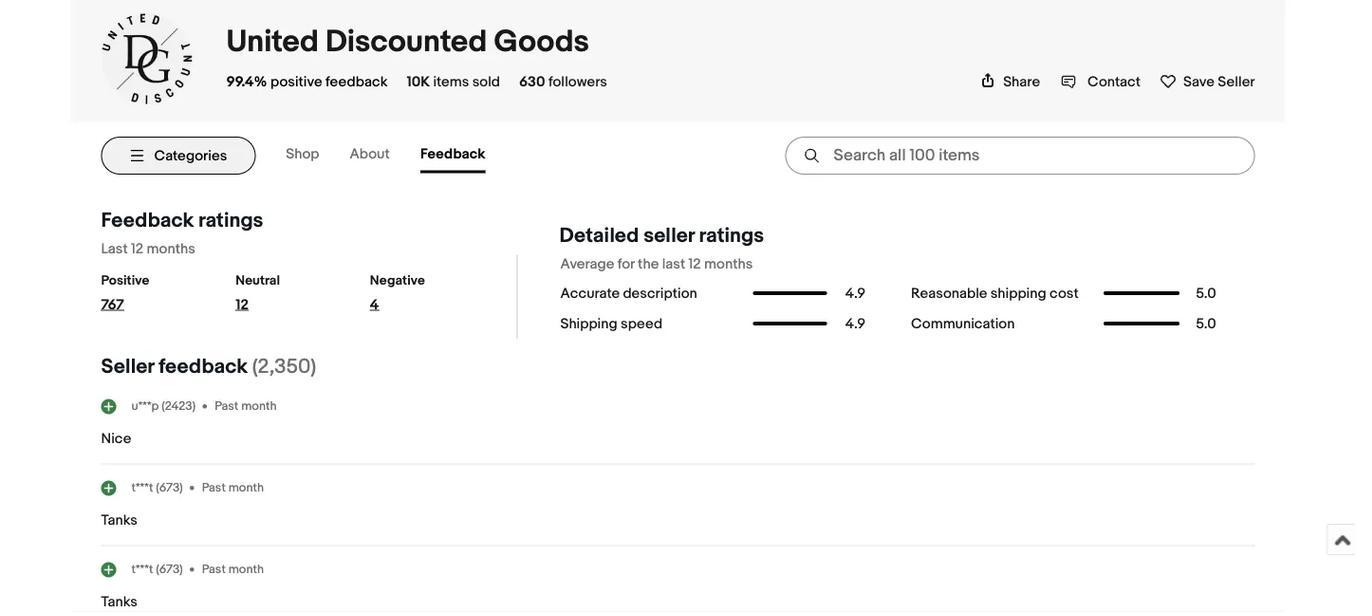 Task type: vqa. For each thing, say whether or not it's contained in the screenshot.
Clip
no



Task type: describe. For each thing, give the bounding box(es) containing it.
neutral 12
[[236, 272, 280, 313]]

followers
[[549, 73, 607, 90]]

share
[[1003, 73, 1040, 90]]

positive
[[101, 272, 149, 289]]

Search all 100 items field
[[785, 137, 1255, 175]]

2 vertical spatial past month
[[202, 562, 264, 577]]

shop
[[286, 146, 319, 163]]

communication
[[911, 315, 1015, 332]]

630 followers
[[519, 73, 607, 90]]

4
[[370, 296, 379, 313]]

reasonable
[[911, 285, 988, 302]]

accurate
[[560, 285, 620, 302]]

10k items sold
[[407, 73, 500, 90]]

average
[[560, 255, 614, 272]]

tab list containing shop
[[286, 138, 516, 173]]

0 vertical spatial past
[[215, 399, 239, 414]]

1 vertical spatial month
[[229, 481, 264, 495]]

seller inside button
[[1218, 73, 1255, 90]]

2 vertical spatial month
[[229, 562, 264, 577]]

2 t***t (673) from the top
[[131, 562, 183, 577]]

shipping
[[991, 285, 1047, 302]]

4.9 for accurate description
[[846, 285, 866, 302]]

categories
[[154, 147, 227, 164]]

accurate description
[[560, 285, 697, 302]]

99.4%
[[226, 73, 267, 90]]

share button
[[981, 73, 1040, 90]]

12 link
[[236, 296, 323, 321]]

4.9 for shipping speed
[[846, 315, 866, 332]]

2 (673) from the top
[[156, 562, 183, 577]]

save
[[1184, 73, 1215, 90]]

u***p (2423)
[[131, 399, 196, 414]]

1 vertical spatial past month
[[202, 481, 264, 495]]

1 vertical spatial seller
[[101, 355, 154, 379]]

0 vertical spatial month
[[241, 399, 277, 414]]

12 inside "neutral 12"
[[236, 296, 249, 313]]

description
[[623, 285, 697, 302]]

goods
[[494, 24, 589, 61]]

contact
[[1088, 73, 1141, 90]]

seller
[[644, 223, 695, 248]]

5.0 for communication
[[1196, 315, 1216, 332]]

1 vertical spatial past
[[202, 481, 226, 495]]

last
[[662, 255, 686, 272]]

positive
[[270, 73, 322, 90]]

nice
[[101, 431, 131, 448]]

united discounted goods
[[226, 24, 589, 61]]

2 tanks from the top
[[101, 594, 137, 611]]

sold
[[472, 73, 500, 90]]

seller feedback (2,350)
[[101, 355, 316, 379]]

feedback ratings last 12 months
[[101, 208, 263, 257]]

1 horizontal spatial ratings
[[699, 223, 764, 248]]

the
[[638, 255, 659, 272]]

about
[[350, 146, 390, 163]]



Task type: locate. For each thing, give the bounding box(es) containing it.
99.4% positive feedback
[[226, 73, 388, 90]]

save seller
[[1184, 73, 1255, 90]]

0 vertical spatial (673)
[[156, 481, 183, 495]]

months inside feedback ratings last 12 months
[[147, 240, 195, 257]]

1 horizontal spatial feedback
[[421, 146, 485, 163]]

1 horizontal spatial feedback
[[326, 73, 388, 90]]

past
[[215, 399, 239, 414], [202, 481, 226, 495], [202, 562, 226, 577]]

1 vertical spatial feedback
[[101, 208, 194, 233]]

630
[[519, 73, 545, 90]]

feedback down 10k items sold
[[421, 146, 485, 163]]

ratings inside feedback ratings last 12 months
[[198, 208, 263, 233]]

5.0 for reasonable shipping cost
[[1196, 285, 1216, 302]]

feedback up (2423)
[[159, 355, 248, 379]]

10k
[[407, 73, 430, 90]]

cost
[[1050, 285, 1079, 302]]

ratings up neutral
[[198, 208, 263, 233]]

0 vertical spatial 5.0
[[1196, 285, 1216, 302]]

categories button
[[101, 137, 256, 175]]

positive 767
[[101, 272, 149, 313]]

2 vertical spatial past
[[202, 562, 226, 577]]

12 right last at the top of the page
[[689, 255, 701, 272]]

767 link
[[101, 296, 188, 321]]

2 horizontal spatial 12
[[689, 255, 701, 272]]

(2423)
[[162, 399, 196, 414]]

1 t***t (673) from the top
[[131, 481, 183, 495]]

items
[[433, 73, 469, 90]]

ratings right seller
[[699, 223, 764, 248]]

contact link
[[1061, 73, 1141, 90]]

last
[[101, 240, 128, 257]]

1 vertical spatial 5.0
[[1196, 315, 1216, 332]]

1 horizontal spatial 12
[[236, 296, 249, 313]]

1 vertical spatial t***t
[[131, 562, 153, 577]]

seller up u***p
[[101, 355, 154, 379]]

1 vertical spatial tanks
[[101, 594, 137, 611]]

speed
[[621, 315, 663, 332]]

feedback right positive
[[326, 73, 388, 90]]

ratings
[[198, 208, 263, 233], [699, 223, 764, 248]]

0 vertical spatial t***t
[[131, 481, 153, 495]]

0 vertical spatial tanks
[[101, 512, 137, 529]]

12 right 'last'
[[131, 240, 144, 257]]

feedback
[[421, 146, 485, 163], [101, 208, 194, 233]]

1 vertical spatial t***t (673)
[[131, 562, 183, 577]]

feedback inside tab list
[[421, 146, 485, 163]]

months
[[147, 240, 195, 257], [704, 255, 753, 272]]

save seller button
[[1160, 69, 1255, 90]]

12 inside feedback ratings last 12 months
[[131, 240, 144, 257]]

0 horizontal spatial feedback
[[101, 208, 194, 233]]

1 vertical spatial 4.9
[[846, 315, 866, 332]]

shipping
[[560, 315, 618, 332]]

1 (673) from the top
[[156, 481, 183, 495]]

0 horizontal spatial months
[[147, 240, 195, 257]]

5.0
[[1196, 285, 1216, 302], [1196, 315, 1216, 332]]

seller
[[1218, 73, 1255, 90], [101, 355, 154, 379]]

tanks
[[101, 512, 137, 529], [101, 594, 137, 611]]

t***t (673)
[[131, 481, 183, 495], [131, 562, 183, 577]]

negative
[[370, 272, 425, 289]]

united discounted goods link
[[226, 24, 589, 61]]

seller right "save"
[[1218, 73, 1255, 90]]

1 vertical spatial (673)
[[156, 562, 183, 577]]

2 5.0 from the top
[[1196, 315, 1216, 332]]

u***p
[[131, 399, 159, 414]]

0 vertical spatial t***t (673)
[[131, 481, 183, 495]]

past month
[[215, 399, 277, 414], [202, 481, 264, 495], [202, 562, 264, 577]]

1 horizontal spatial seller
[[1218, 73, 1255, 90]]

negative 4
[[370, 272, 425, 313]]

(2,350)
[[252, 355, 316, 379]]

feedback up 'last'
[[101, 208, 194, 233]]

united
[[226, 24, 319, 61]]

discounted
[[326, 24, 487, 61]]

feedback
[[326, 73, 388, 90], [159, 355, 248, 379]]

12 down neutral
[[236, 296, 249, 313]]

0 vertical spatial past month
[[215, 399, 277, 414]]

0 horizontal spatial feedback
[[159, 355, 248, 379]]

month
[[241, 399, 277, 414], [229, 481, 264, 495], [229, 562, 264, 577]]

neutral
[[236, 272, 280, 289]]

feedback inside feedback ratings last 12 months
[[101, 208, 194, 233]]

0 vertical spatial 4.9
[[846, 285, 866, 302]]

1 4.9 from the top
[[846, 285, 866, 302]]

4.9
[[846, 285, 866, 302], [846, 315, 866, 332]]

1 t***t from the top
[[131, 481, 153, 495]]

2 4.9 from the top
[[846, 315, 866, 332]]

feedback for feedback
[[421, 146, 485, 163]]

average for the last 12 months
[[560, 255, 753, 272]]

0 vertical spatial feedback
[[326, 73, 388, 90]]

detailed
[[560, 223, 639, 248]]

shipping speed
[[560, 315, 663, 332]]

united discounted goods image
[[101, 14, 192, 104]]

0 vertical spatial seller
[[1218, 73, 1255, 90]]

1 horizontal spatial months
[[704, 255, 753, 272]]

0 horizontal spatial 12
[[131, 240, 144, 257]]

detailed seller ratings
[[560, 223, 764, 248]]

12
[[131, 240, 144, 257], [689, 255, 701, 272], [236, 296, 249, 313]]

tab list
[[286, 138, 516, 173]]

for
[[618, 255, 635, 272]]

reasonable shipping cost
[[911, 285, 1079, 302]]

2 t***t from the top
[[131, 562, 153, 577]]

feedback for feedback ratings last 12 months
[[101, 208, 194, 233]]

1 vertical spatial feedback
[[159, 355, 248, 379]]

1 5.0 from the top
[[1196, 285, 1216, 302]]

months up the positive
[[147, 240, 195, 257]]

months right last at the top of the page
[[704, 255, 753, 272]]

0 horizontal spatial seller
[[101, 355, 154, 379]]

0 horizontal spatial ratings
[[198, 208, 263, 233]]

0 vertical spatial feedback
[[421, 146, 485, 163]]

767
[[101, 296, 124, 313]]

1 tanks from the top
[[101, 512, 137, 529]]

4 link
[[370, 296, 457, 321]]

(673)
[[156, 481, 183, 495], [156, 562, 183, 577]]

t***t
[[131, 481, 153, 495], [131, 562, 153, 577]]



